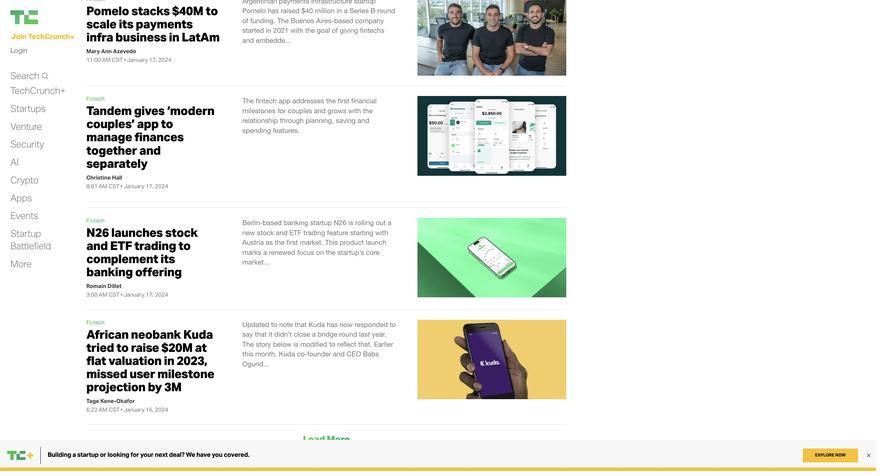 Task type: vqa. For each thing, say whether or not it's contained in the screenshot.


Task type: describe. For each thing, give the bounding box(es) containing it.
ogund...
[[242, 360, 269, 368]]

this
[[325, 238, 338, 246]]

banking inside the fintech n26 launches stock and etf trading to complement its banking offering romain dillet 3:00 am cst • january 17, 2024
[[86, 264, 133, 280]]

argentinian payments infrastructure startup pomelo has raised $40 million in a series b round of funding. the buenos aires-based company started in 2021 with the goal of giving fintechs and embedde...
[[242, 0, 395, 44]]

trading inside berlin-based banking startup n26 is rolling out a new stock and etf trading feature starting with austria as the first market. this product launch marks a renewed focus on the startup's core market...
[[304, 228, 325, 236]]

fintechs
[[360, 26, 384, 34]]

the up renewed
[[275, 238, 285, 246]]

launch
[[366, 238, 386, 246]]

hand holding smartphone displaying kuda logo image
[[418, 320, 566, 399]]

2023,
[[177, 353, 207, 368]]

with inside berlin-based banking startup n26 is rolling out a new stock and etf trading feature starting with austria as the first market. this product launch marks a renewed focus on the startup's core market...
[[375, 228, 388, 236]]

complement
[[86, 251, 158, 266]]

january for separately
[[124, 183, 145, 190]]

reflect
[[337, 340, 356, 348]]

berlin-
[[242, 219, 263, 227]]

launches
[[111, 225, 163, 240]]

+
[[70, 32, 74, 41]]

1 vertical spatial of
[[332, 26, 338, 34]]

techcrunch image
[[10, 10, 38, 24]]

am inside fintech african neobank kuda tried to raise $20m at flat valuation in 2023, missed user milestone projection by 3m tage kene-okafor 6:22 am cst • january 16, 2024
[[99, 406, 107, 413]]

spending
[[242, 126, 271, 134]]

christine
[[86, 174, 111, 181]]

african
[[86, 327, 129, 342]]

african neobank kuda tried to raise $20m at flat valuation in 2023, missed user milestone projection by 3m link
[[86, 327, 214, 394]]

3:00
[[86, 291, 98, 298]]

startup battlefield link
[[10, 227, 51, 252]]

crypto
[[10, 174, 39, 186]]

projection
[[86, 379, 145, 394]]

0 vertical spatial that
[[295, 320, 307, 328]]

latam
[[182, 29, 220, 45]]

to inside fintech african neobank kuda tried to raise $20m at flat valuation in 2023, missed user milestone projection by 3m tage kene-okafor 6:22 am cst • january 16, 2024
[[116, 340, 129, 355]]

search image
[[41, 73, 49, 79]]

cst for mary
[[112, 56, 123, 63]]

founder
[[307, 350, 331, 358]]

co-
[[297, 350, 307, 358]]

offering
[[135, 264, 182, 280]]

6:22
[[86, 406, 98, 413]]

market...
[[242, 258, 269, 266]]

b
[[371, 7, 375, 15]]

ceo
[[347, 350, 361, 358]]

saving
[[336, 117, 356, 124]]

app inside the fintech app addresses the first financial milestones for couples and grows with the relationship through planning, saving and spending features.
[[279, 97, 290, 105]]

security link
[[10, 138, 44, 150]]

tage kene-okafor link
[[86, 398, 135, 404]]

ai
[[10, 156, 19, 168]]

events
[[10, 209, 38, 222]]

n26 app depicted on smartphone image
[[418, 218, 566, 297]]

series
[[350, 7, 369, 15]]

finances
[[134, 129, 184, 145]]

trading inside the fintech n26 launches stock and etf trading to complement its banking offering romain dillet 3:00 am cst • january 17, 2024
[[134, 238, 176, 253]]

16,
[[146, 406, 154, 413]]

now
[[340, 320, 353, 328]]

apps
[[10, 192, 32, 204]]

is inside updated to note that kuda has now responded to say that it didn't close a bridge round last year. the story below is modified to reflect that. earlier this month, kuda co-founder and ceo babs ogund...
[[294, 340, 299, 348]]

christine hall link
[[86, 174, 122, 181]]

goal
[[317, 26, 330, 34]]

updated to note that kuda has now responded to say that it didn't close a bridge round last year. the story below is modified to reflect that. earlier this month, kuda co-founder and ceo babs ogund...
[[242, 320, 396, 368]]

kuda inside fintech african neobank kuda tried to raise $20m at flat valuation in 2023, missed user milestone projection by 3m tage kene-okafor 6:22 am cst • january 16, 2024
[[183, 327, 213, 342]]

the inside the fintech app addresses the first financial milestones for couples and grows with the relationship through planning, saving and spending features.
[[242, 97, 254, 105]]

• for separately
[[121, 183, 123, 190]]

startup for pomelo stacks $40m to scale its payments infra business in latam
[[354, 0, 376, 5]]

a down the as
[[263, 248, 267, 256]]

fintech n26 launches stock and etf trading to complement its banking offering romain dillet 3:00 am cst • january 17, 2024
[[86, 218, 198, 298]]

babs
[[363, 350, 379, 358]]

battlefield
[[10, 240, 51, 252]]

couples
[[288, 107, 312, 115]]

month,
[[255, 350, 277, 358]]

to inside the fintech n26 launches stock and etf trading to complement its banking offering romain dillet 3:00 am cst • january 17, 2024
[[178, 238, 191, 253]]

separately
[[86, 156, 148, 171]]

based inside berlin-based banking startup n26 is rolling out a new stock and etf trading feature starting with austria as the first market. this product launch marks a renewed focus on the startup's core market...
[[263, 219, 282, 227]]

last
[[359, 330, 370, 338]]

it
[[269, 330, 272, 338]]

marks
[[242, 248, 261, 256]]

pomelo has
[[242, 7, 279, 15]]

raised
[[281, 7, 300, 15]]

startup battlefield
[[10, 227, 51, 252]]

austria
[[242, 238, 264, 246]]

manage
[[86, 129, 132, 145]]

am for pomelo stacks $40m to scale its payments infra business in latam
[[102, 56, 111, 63]]

giving
[[340, 26, 358, 34]]

the inside argentinian payments infrastructure startup pomelo has raised $40 million in a series b round of funding. the buenos aires-based company started in 2021 with the goal of giving fintechs and embedde...
[[305, 26, 315, 34]]

million
[[315, 7, 335, 15]]

mary ann azevedo link
[[86, 48, 136, 55]]

tandem gives 'modern couples' app to manage finances together and separately link
[[86, 103, 214, 171]]

the up the grows
[[326, 97, 336, 105]]

in up embedde... at the left top
[[266, 26, 271, 34]]

11:00
[[86, 56, 101, 63]]

pomelo stacks $40m to scale its payments infra business in latam link
[[86, 3, 220, 45]]

infrastructure
[[311, 0, 352, 5]]

0 horizontal spatial more
[[10, 258, 32, 270]]

in inside pomelo stacks $40m to scale its payments infra business in latam mary ann azevedo 11:00 am cst • january 17, 2024
[[169, 29, 179, 45]]

january for mary
[[127, 56, 148, 63]]

cst for offering
[[109, 291, 120, 298]]

first inside berlin-based banking startup n26 is rolling out a new stock and etf trading feature starting with austria as the first market. this product launch marks a renewed focus on the startup's core market...
[[286, 238, 298, 246]]

tage
[[86, 398, 99, 404]]

cst for separately
[[109, 183, 120, 190]]

2021
[[273, 26, 289, 34]]

tandem
[[86, 103, 132, 118]]

ai link
[[10, 156, 19, 168]]

story
[[256, 340, 271, 348]]

am for tandem gives 'modern couples' app to manage finances together and separately
[[99, 183, 107, 190]]

its inside the fintech n26 launches stock and etf trading to complement its banking offering romain dillet 3:00 am cst • january 17, 2024
[[160, 251, 175, 266]]

romain dillet link
[[86, 283, 122, 290]]

round inside updated to note that kuda has now responded to say that it didn't close a bridge round last year. the story below is modified to reflect that. earlier this month, kuda co-founder and ceo babs ogund...
[[339, 330, 357, 338]]

relationship
[[242, 117, 278, 124]]

below
[[273, 340, 292, 348]]

updated
[[242, 320, 269, 328]]

market.
[[300, 238, 323, 246]]

modified
[[300, 340, 327, 348]]

load more button
[[86, 424, 566, 454]]

apps link
[[10, 192, 32, 204]]

renewed
[[269, 248, 295, 256]]

addresses
[[292, 97, 324, 105]]

azevedo
[[113, 48, 136, 55]]

through
[[280, 117, 304, 124]]

stock inside berlin-based banking startup n26 is rolling out a new stock and etf trading feature starting with austria as the first market. this product launch marks a renewed focus on the startup's core market...
[[257, 228, 274, 236]]

buenos
[[291, 17, 314, 24]]

3m
[[164, 379, 182, 394]]

the down financial
[[363, 107, 373, 115]]

17, for together
[[146, 183, 154, 190]]

2024 inside fintech african neobank kuda tried to raise $20m at flat valuation in 2023, missed user milestone projection by 3m tage kene-okafor 6:22 am cst • january 16, 2024
[[155, 406, 168, 413]]

on
[[316, 248, 324, 256]]

8:01
[[86, 183, 98, 190]]

$40
[[301, 7, 313, 15]]

and inside argentinian payments infrastructure startup pomelo has raised $40 million in a series b round of funding. the buenos aires-based company started in 2021 with the goal of giving fintechs and embedde...
[[242, 36, 254, 44]]

0 horizontal spatial that
[[255, 330, 267, 338]]

join techcrunch +
[[11, 32, 74, 41]]

fintech link for african neobank kuda tried to raise $20m at flat valuation in 2023, missed user milestone projection by 3m
[[86, 319, 105, 326]]

startups link
[[10, 102, 46, 115]]



Task type: locate. For each thing, give the bounding box(es) containing it.
0 horizontal spatial based
[[263, 219, 282, 227]]

planning,
[[306, 117, 334, 124]]

by
[[148, 379, 162, 394]]

berlin-based banking startup n26 is rolling out a new stock and etf trading feature starting with austria as the first market. this product launch marks a renewed focus on the startup's core market...
[[242, 219, 391, 266]]

17, for in
[[149, 56, 157, 63]]

1 vertical spatial banking
[[86, 264, 133, 280]]

2 vertical spatial the
[[242, 340, 254, 348]]

more inside button
[[327, 433, 350, 445]]

• down hall
[[121, 183, 123, 190]]

2 vertical spatial fintech
[[86, 319, 105, 326]]

app
[[279, 97, 290, 105], [137, 116, 159, 131]]

etf inside berlin-based banking startup n26 is rolling out a new stock and etf trading feature starting with austria as the first market. this product launch marks a renewed focus on the startup's core market...
[[289, 228, 302, 236]]

venture
[[10, 120, 42, 132]]

earlier
[[374, 340, 393, 348]]

• inside "fintech tandem gives 'modern couples' app to manage finances together and separately christine hall 8:01 am cst • january 17, 2024"
[[121, 183, 123, 190]]

fintech for tandem gives 'modern couples' app to manage finances together and separately
[[86, 96, 105, 102]]

banking
[[284, 219, 308, 227], [86, 264, 133, 280]]

and inside "fintech tandem gives 'modern couples' app to manage finances together and separately christine hall 8:01 am cst • january 17, 2024"
[[139, 142, 161, 158]]

startup inside argentinian payments infrastructure startup pomelo has raised $40 million in a series b round of funding. the buenos aires-based company started in 2021 with the goal of giving fintechs and embedde...
[[354, 0, 376, 5]]

am down 'romain dillet' link
[[99, 291, 107, 298]]

am inside pomelo stacks $40m to scale its payments infra business in latam mary ann azevedo 11:00 am cst • january 17, 2024
[[102, 56, 111, 63]]

0 horizontal spatial of
[[242, 17, 248, 24]]

with inside the fintech app addresses the first financial milestones for couples and grows with the relationship through planning, saving and spending features.
[[348, 107, 361, 115]]

$20m
[[161, 340, 193, 355]]

round right "b" in the top of the page
[[377, 7, 395, 15]]

1 horizontal spatial etf
[[289, 228, 302, 236]]

round up "reflect"
[[339, 330, 357, 338]]

with down out
[[375, 228, 388, 236]]

fintech for african neobank kuda tried to raise $20m at flat valuation in 2023, missed user milestone projection by 3m
[[86, 319, 105, 326]]

17, inside pomelo stacks $40m to scale its payments infra business in latam mary ann azevedo 11:00 am cst • january 17, 2024
[[149, 56, 157, 63]]

the inside updated to note that kuda has now responded to say that it didn't close a bridge round last year. the story below is modified to reflect that. earlier this month, kuda co-founder and ceo babs ogund...
[[242, 340, 254, 348]]

1 horizontal spatial kuda
[[279, 350, 295, 358]]

0 horizontal spatial startup
[[310, 219, 332, 227]]

the up milestones
[[242, 97, 254, 105]]

in left the 2023,
[[164, 353, 174, 368]]

the up 2021
[[277, 17, 289, 24]]

0 vertical spatial app
[[279, 97, 290, 105]]

1 fintech link from the top
[[86, 96, 105, 102]]

• for mary
[[124, 56, 126, 63]]

tandem, modern couples, fintech app image
[[418, 96, 566, 176]]

venture link
[[10, 120, 42, 132]]

1 horizontal spatial round
[[377, 7, 395, 15]]

0 vertical spatial first
[[338, 97, 349, 105]]

january
[[127, 56, 148, 63], [124, 183, 145, 190], [124, 291, 145, 298], [124, 406, 145, 413]]

1 vertical spatial fintech link
[[86, 218, 105, 224]]

based
[[334, 17, 353, 24], [263, 219, 282, 227]]

n26 inside berlin-based banking startup n26 is rolling out a new stock and etf trading feature starting with austria as the first market. this product launch marks a renewed focus on the startup's core market...
[[334, 219, 347, 227]]

1 horizontal spatial trading
[[304, 228, 325, 236]]

load
[[303, 433, 325, 445]]

a up modified
[[312, 330, 316, 338]]

• for offering
[[121, 291, 123, 298]]

the down the this
[[326, 248, 336, 256]]

cst down mary ann azevedo link
[[112, 56, 123, 63]]

stock inside the fintech n26 launches stock and etf trading to complement its banking offering romain dillet 3:00 am cst • january 17, 2024
[[165, 225, 198, 240]]

am inside "fintech tandem gives 'modern couples' app to manage finances together and separately christine hall 8:01 am cst • january 17, 2024"
[[99, 183, 107, 190]]

1 vertical spatial its
[[160, 251, 175, 266]]

0 vertical spatial round
[[377, 7, 395, 15]]

events link
[[10, 209, 38, 222]]

• down okafor on the bottom left of the page
[[121, 406, 123, 413]]

that.
[[358, 340, 372, 348]]

couples'
[[86, 116, 135, 131]]

am inside the fintech n26 launches stock and etf trading to complement its banking offering romain dillet 3:00 am cst • january 17, 2024
[[99, 291, 107, 298]]

cst inside fintech african neobank kuda tried to raise $20m at flat valuation in 2023, missed user milestone projection by 3m tage kene-okafor 6:22 am cst • january 16, 2024
[[109, 406, 120, 413]]

rolling
[[355, 219, 374, 227]]

fintech
[[256, 97, 277, 105]]

in inside fintech african neobank kuda tried to raise $20m at flat valuation in 2023, missed user milestone projection by 3m tage kene-okafor 6:22 am cst • january 16, 2024
[[164, 353, 174, 368]]

raise
[[131, 340, 159, 355]]

1 vertical spatial first
[[286, 238, 298, 246]]

0 horizontal spatial first
[[286, 238, 298, 246]]

cst inside "fintech tandem gives 'modern couples' app to manage finances together and separately christine hall 8:01 am cst • january 17, 2024"
[[109, 183, 120, 190]]

1 vertical spatial with
[[348, 107, 361, 115]]

and
[[242, 36, 254, 44], [314, 107, 326, 115], [358, 117, 369, 124], [139, 142, 161, 158], [276, 228, 288, 236], [86, 238, 108, 253], [333, 350, 345, 358]]

startup
[[10, 227, 41, 239]]

0 vertical spatial is
[[348, 219, 353, 227]]

• inside the fintech n26 launches stock and etf trading to complement its banking offering romain dillet 3:00 am cst • january 17, 2024
[[121, 291, 123, 298]]

banking up dillet
[[86, 264, 133, 280]]

january down the azevedo in the left of the page
[[127, 56, 148, 63]]

3 fintech from the top
[[86, 319, 105, 326]]

in down the infrastructure
[[337, 7, 342, 15]]

0 horizontal spatial payments
[[136, 16, 193, 31]]

more down battlefield
[[10, 258, 32, 270]]

1 vertical spatial app
[[137, 116, 159, 131]]

company
[[355, 17, 384, 24]]

a inside argentinian payments infrastructure startup pomelo has raised $40 million in a series b round of funding. the buenos aires-based company started in 2021 with the goal of giving fintechs and embedde...
[[344, 7, 348, 15]]

for
[[278, 107, 286, 115]]

•
[[124, 56, 126, 63], [121, 183, 123, 190], [121, 291, 123, 298], [121, 406, 123, 413]]

etf inside the fintech n26 launches stock and etf trading to complement its banking offering romain dillet 3:00 am cst • january 17, 2024
[[110, 238, 132, 253]]

more
[[10, 258, 32, 270], [327, 433, 350, 445]]

1 horizontal spatial app
[[279, 97, 290, 105]]

kuda down the below
[[279, 350, 295, 358]]

1 vertical spatial payments
[[136, 16, 193, 31]]

startup up series
[[354, 0, 376, 5]]

cst
[[112, 56, 123, 63], [109, 183, 120, 190], [109, 291, 120, 298], [109, 406, 120, 413]]

am down kene-
[[99, 406, 107, 413]]

• down the azevedo in the left of the page
[[124, 56, 126, 63]]

1 horizontal spatial more
[[327, 433, 350, 445]]

0 horizontal spatial round
[[339, 330, 357, 338]]

0 horizontal spatial app
[[137, 116, 159, 131]]

the inside argentinian payments infrastructure startup pomelo has raised $40 million in a series b round of funding. the buenos aires-based company started in 2021 with the goal of giving fintechs and embedde...
[[277, 17, 289, 24]]

0 vertical spatial trading
[[304, 228, 325, 236]]

0 horizontal spatial stock
[[165, 225, 198, 240]]

0 horizontal spatial n26
[[86, 225, 109, 240]]

am for n26 launches stock and etf trading to complement its banking offering
[[99, 291, 107, 298]]

0 horizontal spatial its
[[119, 16, 133, 31]]

startup's
[[338, 248, 364, 256]]

2024 for banking
[[155, 291, 168, 298]]

1 horizontal spatial based
[[334, 17, 353, 24]]

banking up market.
[[284, 219, 308, 227]]

2 vertical spatial with
[[375, 228, 388, 236]]

and inside updated to note that kuda has now responded to say that it didn't close a bridge round last year. the story below is modified to reflect that. earlier this month, kuda co-founder and ceo babs ogund...
[[333, 350, 345, 358]]

kuda up the 2023,
[[183, 327, 213, 342]]

search
[[10, 69, 39, 81]]

1 vertical spatial 17,
[[146, 183, 154, 190]]

1 vertical spatial startup
[[310, 219, 332, 227]]

2 horizontal spatial with
[[375, 228, 388, 236]]

with up saving
[[348, 107, 361, 115]]

pomelo raises $40m to scale payments infra business in latam image
[[418, 0, 566, 76]]

0 horizontal spatial etf
[[110, 238, 132, 253]]

fintech for n26 launches stock and etf trading to complement its banking offering
[[86, 218, 105, 224]]

first inside the fintech app addresses the first financial milestones for couples and grows with the relationship through planning, saving and spending features.
[[338, 97, 349, 105]]

the
[[305, 26, 315, 34], [326, 97, 336, 105], [363, 107, 373, 115], [275, 238, 285, 246], [326, 248, 336, 256]]

1 horizontal spatial startup
[[354, 0, 376, 5]]

in left latam
[[169, 29, 179, 45]]

1 vertical spatial is
[[294, 340, 299, 348]]

to
[[206, 3, 218, 18], [161, 116, 173, 131], [178, 238, 191, 253], [271, 320, 277, 328], [390, 320, 396, 328], [116, 340, 129, 355], [329, 340, 335, 348]]

responded
[[355, 320, 388, 328]]

crypto link
[[10, 174, 39, 186]]

17, for its
[[146, 291, 154, 298]]

17, inside the fintech n26 launches stock and etf trading to complement its banking offering romain dillet 3:00 am cst • january 17, 2024
[[146, 291, 154, 298]]

that left the it
[[255, 330, 267, 338]]

dillet
[[107, 283, 122, 290]]

features.
[[273, 126, 300, 134]]

trading up market.
[[304, 228, 325, 236]]

kuda up bridge
[[309, 320, 325, 328]]

based up the as
[[263, 219, 282, 227]]

1 vertical spatial fintech
[[86, 218, 105, 224]]

17,
[[149, 56, 157, 63], [146, 183, 154, 190], [146, 291, 154, 298]]

core
[[366, 248, 380, 256]]

0 vertical spatial 17,
[[149, 56, 157, 63]]

january inside "fintech tandem gives 'modern couples' app to manage finances together and separately christine hall 8:01 am cst • january 17, 2024"
[[124, 183, 145, 190]]

1 horizontal spatial its
[[160, 251, 175, 266]]

banking inside berlin-based banking startup n26 is rolling out a new stock and etf trading feature starting with austria as the first market. this product launch marks a renewed focus on the startup's core market...
[[284, 219, 308, 227]]

1 horizontal spatial is
[[348, 219, 353, 227]]

neobank
[[131, 327, 181, 342]]

techcrunch+
[[10, 84, 66, 96]]

0 horizontal spatial banking
[[86, 264, 133, 280]]

0 vertical spatial payments
[[279, 0, 309, 5]]

1 vertical spatial more
[[327, 433, 350, 445]]

the up "this" at the bottom left
[[242, 340, 254, 348]]

fintech inside the fintech n26 launches stock and etf trading to complement its banking offering romain dillet 3:00 am cst • january 17, 2024
[[86, 218, 105, 224]]

0 horizontal spatial trading
[[134, 238, 176, 253]]

stacks
[[131, 3, 170, 18]]

at
[[195, 340, 207, 355]]

january down offering
[[124, 291, 145, 298]]

0 vertical spatial etf
[[289, 228, 302, 236]]

0 vertical spatial banking
[[284, 219, 308, 227]]

2024
[[158, 56, 172, 63], [155, 183, 168, 190], [155, 291, 168, 298], [155, 406, 168, 413]]

startup up feature
[[310, 219, 332, 227]]

0 vertical spatial with
[[290, 26, 303, 34]]

payments inside pomelo stacks $40m to scale its payments infra business in latam mary ann azevedo 11:00 am cst • january 17, 2024
[[136, 16, 193, 31]]

0 vertical spatial more
[[10, 258, 32, 270]]

cst down hall
[[109, 183, 120, 190]]

1 horizontal spatial banking
[[284, 219, 308, 227]]

2 fintech link from the top
[[86, 218, 105, 224]]

1 horizontal spatial first
[[338, 97, 349, 105]]

of up started
[[242, 17, 248, 24]]

0 vertical spatial the
[[277, 17, 289, 24]]

• inside pomelo stacks $40m to scale its payments infra business in latam mary ann azevedo 11:00 am cst • january 17, 2024
[[124, 56, 126, 63]]

its
[[119, 16, 133, 31], [160, 251, 175, 266]]

january for offering
[[124, 291, 145, 298]]

fintech inside fintech african neobank kuda tried to raise $20m at flat valuation in 2023, missed user milestone projection by 3m tage kene-okafor 6:22 am cst • january 16, 2024
[[86, 319, 105, 326]]

grows
[[328, 107, 346, 115]]

1 vertical spatial that
[[255, 330, 267, 338]]

0 vertical spatial based
[[334, 17, 353, 24]]

payments inside argentinian payments infrastructure startup pomelo has raised $40 million in a series b round of funding. the buenos aires-based company started in 2021 with the goal of giving fintechs and embedde...
[[279, 0, 309, 5]]

is down close
[[294, 340, 299, 348]]

am down christine hall link
[[99, 183, 107, 190]]

pomelo
[[86, 3, 129, 18]]

am down ann
[[102, 56, 111, 63]]

2024 inside pomelo stacks $40m to scale its payments infra business in latam mary ann azevedo 11:00 am cst • january 17, 2024
[[158, 56, 172, 63]]

login
[[10, 46, 27, 55]]

2024 inside "fintech tandem gives 'modern couples' app to manage finances together and separately christine hall 8:01 am cst • january 17, 2024"
[[155, 183, 168, 190]]

17, inside "fintech tandem gives 'modern couples' app to manage finances together and separately christine hall 8:01 am cst • january 17, 2024"
[[146, 183, 154, 190]]

1 vertical spatial round
[[339, 330, 357, 338]]

cst down dillet
[[109, 291, 120, 298]]

2 vertical spatial fintech link
[[86, 319, 105, 326]]

valuation
[[108, 353, 162, 368]]

1 horizontal spatial with
[[348, 107, 361, 115]]

1 horizontal spatial that
[[295, 320, 307, 328]]

1 horizontal spatial payments
[[279, 0, 309, 5]]

techcrunch link
[[10, 10, 79, 24]]

january down okafor on the bottom left of the page
[[124, 406, 145, 413]]

• down dillet
[[121, 291, 123, 298]]

january inside fintech african neobank kuda tried to raise $20m at flat valuation in 2023, missed user milestone projection by 3m tage kene-okafor 6:22 am cst • january 16, 2024
[[124, 406, 145, 413]]

trading up offering
[[134, 238, 176, 253]]

with inside argentinian payments infrastructure startup pomelo has raised $40 million in a series b round of funding. the buenos aires-based company started in 2021 with the goal of giving fintechs and embedde...
[[290, 26, 303, 34]]

0 horizontal spatial is
[[294, 340, 299, 348]]

argentinian
[[242, 0, 277, 5]]

startup for n26 launches stock and etf trading to complement its banking offering
[[310, 219, 332, 227]]

1 vertical spatial the
[[242, 97, 254, 105]]

a left series
[[344, 7, 348, 15]]

0 vertical spatial fintech
[[86, 96, 105, 102]]

fintech inside "fintech tandem gives 'modern couples' app to manage finances together and separately christine hall 8:01 am cst • january 17, 2024"
[[86, 96, 105, 102]]

fintech
[[86, 96, 105, 102], [86, 218, 105, 224], [86, 319, 105, 326]]

january inside pomelo stacks $40m to scale its payments infra business in latam mary ann azevedo 11:00 am cst • january 17, 2024
[[127, 56, 148, 63]]

startup inside berlin-based banking startup n26 is rolling out a new stock and etf trading feature starting with austria as the first market. this product launch marks a renewed focus on the startup's core market...
[[310, 219, 332, 227]]

first
[[338, 97, 349, 105], [286, 238, 298, 246]]

1 vertical spatial trading
[[134, 238, 176, 253]]

fintech link for tandem gives 'modern couples' app to manage finances together and separately
[[86, 96, 105, 102]]

that up close
[[295, 320, 307, 328]]

january down separately
[[124, 183, 145, 190]]

to inside "fintech tandem gives 'modern couples' app to manage finances together and separately christine hall 8:01 am cst • january 17, 2024"
[[161, 116, 173, 131]]

n26 inside the fintech n26 launches stock and etf trading to complement its banking offering romain dillet 3:00 am cst • january 17, 2024
[[86, 225, 109, 240]]

to inside pomelo stacks $40m to scale its payments infra business in latam mary ann azevedo 11:00 am cst • january 17, 2024
[[206, 3, 218, 18]]

0 vertical spatial its
[[119, 16, 133, 31]]

0 horizontal spatial with
[[290, 26, 303, 34]]

cst down tage kene-okafor link
[[109, 406, 120, 413]]

is left "rolling"
[[348, 219, 353, 227]]

of right goal
[[332, 26, 338, 34]]

close
[[294, 330, 310, 338]]

the
[[277, 17, 289, 24], [242, 97, 254, 105], [242, 340, 254, 348]]

2 horizontal spatial kuda
[[309, 320, 325, 328]]

and inside berlin-based banking startup n26 is rolling out a new stock and etf trading feature starting with austria as the first market. this product launch marks a renewed focus on the startup's core market...
[[276, 228, 288, 236]]

aires-
[[316, 17, 334, 24]]

• inside fintech african neobank kuda tried to raise $20m at flat valuation in 2023, missed user milestone projection by 3m tage kene-okafor 6:22 am cst • january 16, 2024
[[121, 406, 123, 413]]

cst inside pomelo stacks $40m to scale its payments infra business in latam mary ann azevedo 11:00 am cst • january 17, 2024
[[112, 56, 123, 63]]

startups
[[10, 102, 46, 114]]

based up giving at the left of page
[[334, 17, 353, 24]]

1 fintech from the top
[[86, 96, 105, 102]]

is inside berlin-based banking startup n26 is rolling out a new stock and etf trading feature starting with austria as the first market. this product launch marks a renewed focus on the startup's core market...
[[348, 219, 353, 227]]

a inside updated to note that kuda has now responded to say that it didn't close a bridge round last year. the story below is modified to reflect that. earlier this month, kuda co-founder and ceo babs ogund...
[[312, 330, 316, 338]]

1 horizontal spatial stock
[[257, 228, 274, 236]]

first up renewed
[[286, 238, 298, 246]]

more link
[[10, 258, 32, 270]]

1 vertical spatial based
[[263, 219, 282, 227]]

2 fintech from the top
[[86, 218, 105, 224]]

gives
[[134, 103, 165, 118]]

$40m
[[172, 3, 203, 18]]

join
[[11, 32, 27, 41]]

cst inside the fintech n26 launches stock and etf trading to complement its banking offering romain dillet 3:00 am cst • january 17, 2024
[[109, 291, 120, 298]]

1 horizontal spatial of
[[332, 26, 338, 34]]

first up the grows
[[338, 97, 349, 105]]

the down buenos
[[305, 26, 315, 34]]

0 vertical spatial fintech link
[[86, 96, 105, 102]]

more right load
[[327, 433, 350, 445]]

1 horizontal spatial n26
[[334, 219, 347, 227]]

tried
[[86, 340, 114, 355]]

january inside the fintech n26 launches stock and etf trading to complement its banking offering romain dillet 3:00 am cst • january 17, 2024
[[124, 291, 145, 298]]

0 horizontal spatial kuda
[[183, 327, 213, 342]]

as
[[266, 238, 273, 246]]

and inside the fintech n26 launches stock and etf trading to complement its banking offering romain dillet 3:00 am cst • january 17, 2024
[[86, 238, 108, 253]]

2 vertical spatial 17,
[[146, 291, 154, 298]]

fintech link for n26 launches stock and etf trading to complement its banking offering
[[86, 218, 105, 224]]

based inside argentinian payments infrastructure startup pomelo has raised $40 million in a series b round of funding. the buenos aires-based company started in 2021 with the goal of giving fintechs and embedde...
[[334, 17, 353, 24]]

romain
[[86, 283, 106, 290]]

say
[[242, 330, 253, 338]]

2024 for latam
[[158, 56, 172, 63]]

2024 inside the fintech n26 launches stock and etf trading to complement its banking offering romain dillet 3:00 am cst • january 17, 2024
[[155, 291, 168, 298]]

load more
[[303, 433, 350, 445]]

a right out
[[388, 219, 391, 227]]

0 vertical spatial of
[[242, 17, 248, 24]]

2024 for and
[[155, 183, 168, 190]]

with down buenos
[[290, 26, 303, 34]]

app inside "fintech tandem gives 'modern couples' app to manage finances together and separately christine hall 8:01 am cst • january 17, 2024"
[[137, 116, 159, 131]]

round inside argentinian payments infrastructure startup pomelo has raised $40 million in a series b round of funding. the buenos aires-based company started in 2021 with the goal of giving fintechs and embedde...
[[377, 7, 395, 15]]

this
[[242, 350, 253, 358]]

1 vertical spatial etf
[[110, 238, 132, 253]]

infra
[[86, 29, 113, 45]]

its inside pomelo stacks $40m to scale its payments infra business in latam mary ann azevedo 11:00 am cst • january 17, 2024
[[119, 16, 133, 31]]

missed
[[86, 366, 127, 381]]

3 fintech link from the top
[[86, 319, 105, 326]]

0 vertical spatial startup
[[354, 0, 376, 5]]



